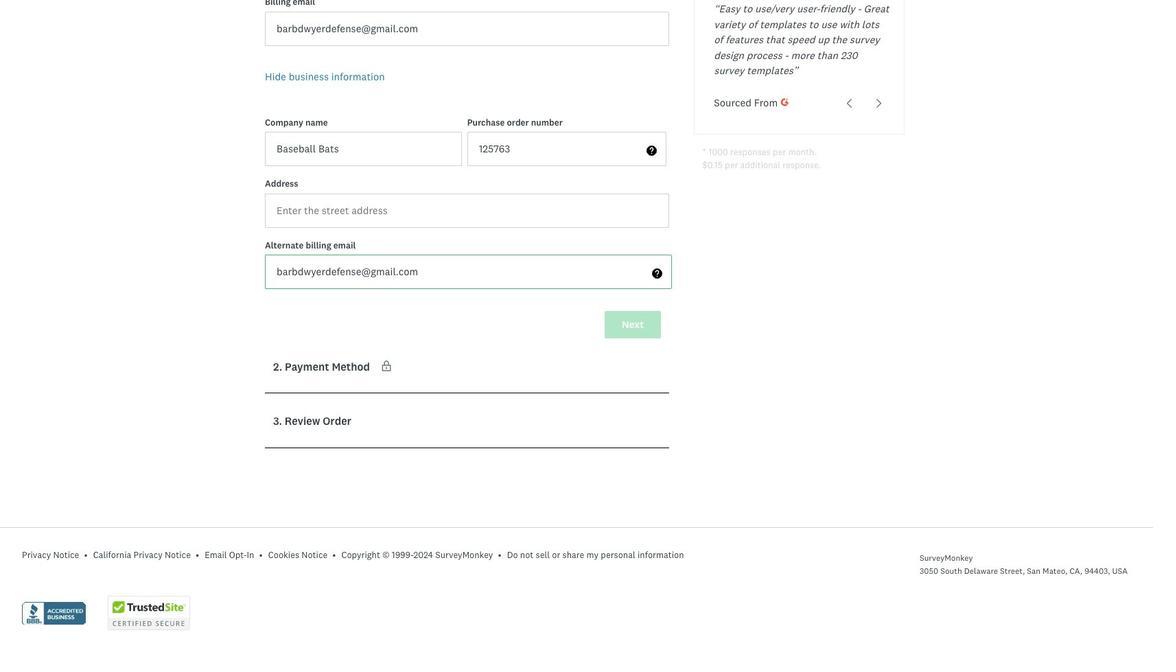 Task type: vqa. For each thing, say whether or not it's contained in the screenshot.
DOCUMENTCLONE icon
no



Task type: locate. For each thing, give the bounding box(es) containing it.
None text field
[[265, 11, 670, 46], [265, 132, 462, 166], [265, 255, 672, 289], [265, 11, 670, 46], [265, 132, 462, 166], [265, 255, 672, 289]]

help image
[[647, 146, 657, 156]]

Enter the street address text field
[[265, 193, 670, 228]]

None text field
[[467, 132, 667, 166]]



Task type: describe. For each thing, give the bounding box(es) containing it.
help image
[[652, 269, 663, 279]]

chevronleft image
[[844, 98, 855, 108]]

trustedsite helps keep you safe from identity theft, credit card fraud, spyware, spam, viruses and online scams image
[[108, 596, 190, 630]]

chevronright image
[[874, 98, 884, 108]]



